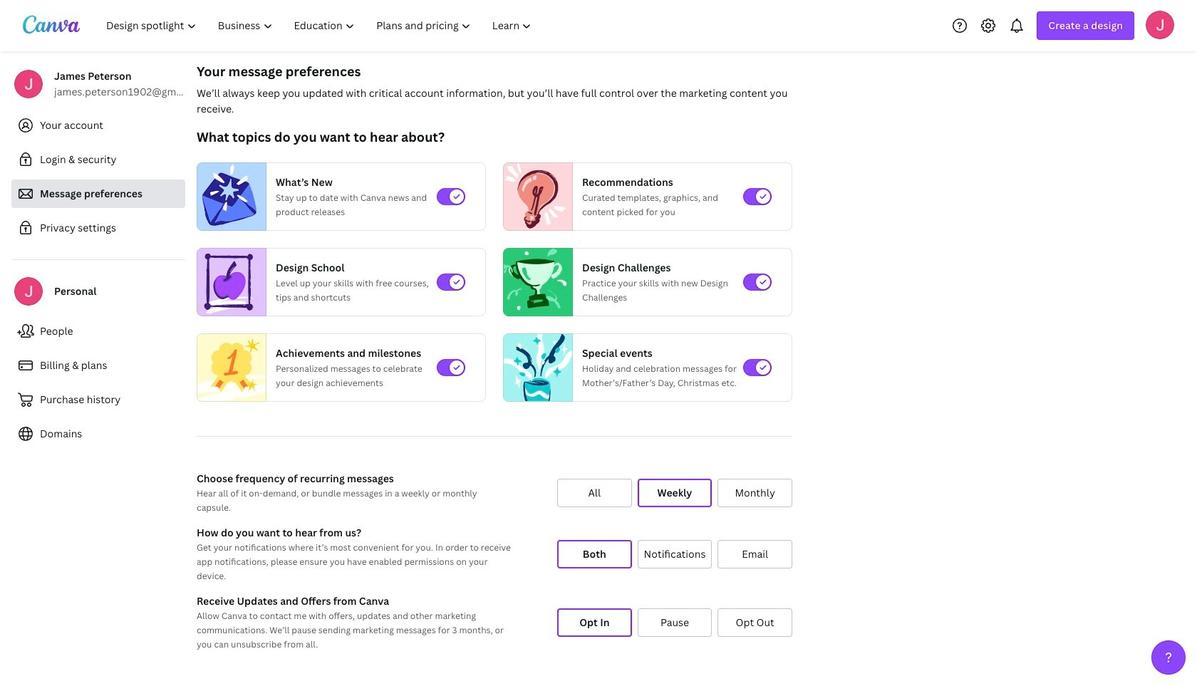 Task type: vqa. For each thing, say whether or not it's contained in the screenshot.
Top level navigation element
yes



Task type: locate. For each thing, give the bounding box(es) containing it.
james peterson image
[[1146, 10, 1174, 39]]

topic image
[[197, 162, 260, 231], [504, 162, 566, 231], [197, 248, 260, 316], [504, 248, 566, 316], [197, 330, 266, 405], [504, 330, 572, 405]]

top level navigation element
[[97, 11, 544, 40]]

None button
[[557, 479, 632, 507], [638, 479, 712, 507], [718, 479, 792, 507], [557, 540, 632, 569], [638, 540, 712, 569], [718, 540, 792, 569], [557, 609, 632, 637], [638, 609, 712, 637], [718, 609, 792, 637], [557, 479, 632, 507], [638, 479, 712, 507], [718, 479, 792, 507], [557, 540, 632, 569], [638, 540, 712, 569], [718, 540, 792, 569], [557, 609, 632, 637], [638, 609, 712, 637], [718, 609, 792, 637]]



